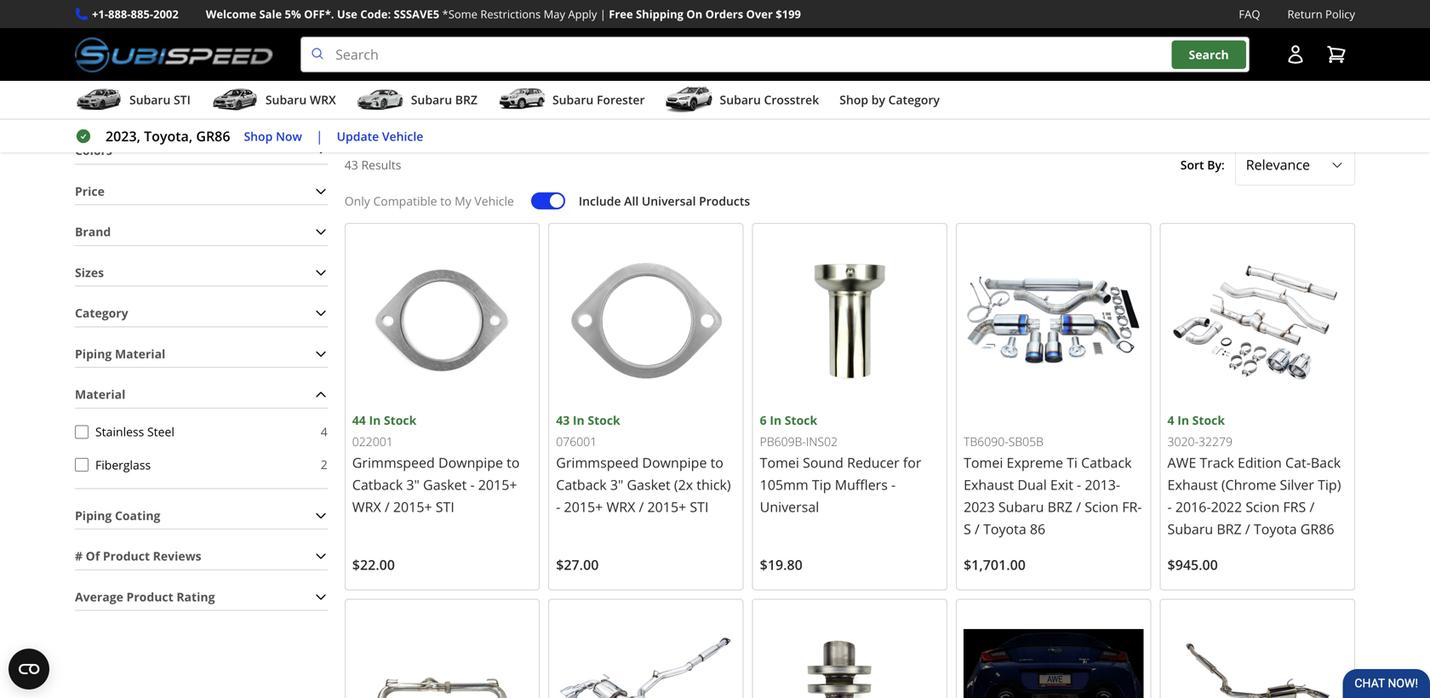 Task type: locate. For each thing, give the bounding box(es) containing it.
brz down 2022
[[1217, 520, 1242, 538]]

crosstrek
[[764, 92, 819, 108]]

button image
[[1286, 44, 1306, 65]]

grimmspeed inside 44 in stock 022001 grimmspeed downpipe to catback 3" gasket - 2015+ wrx / 2015+ sti
[[352, 453, 435, 472]]

in for tomei sound reducer for 105mm tip mufflers - universal
[[770, 412, 782, 428]]

tomei inside 6 in stock pb609b-ins02 tomei sound reducer for 105mm tip mufflers - universal
[[760, 453, 799, 472]]

grimmspeed for /
[[352, 453, 435, 472]]

back for cat
[[130, 34, 159, 50]]

and right tips
[[608, 34, 631, 50]]

scion down 2013- at bottom
[[1085, 498, 1119, 516]]

0 horizontal spatial grimmspeed
[[352, 453, 435, 472]]

universal inside 6 in stock pb609b-ins02 tomei sound reducer for 105mm tip mufflers - universal
[[760, 498, 819, 516]]

0 horizontal spatial gasket
[[423, 476, 467, 494]]

material down category
[[115, 346, 165, 362]]

in inside 43 in stock 076001 grimmspeed downpipe to catback 3" gasket (2x thick) - 2015+ wrx / 2015+ sti
[[573, 412, 585, 428]]

44 in stock 022001 grimmspeed downpipe to catback 3" gasket - 2015+ wrx / 2015+ sti
[[352, 412, 520, 516]]

3 stock from the left
[[785, 412, 818, 428]]

in inside 44 in stock 022001 grimmspeed downpipe to catback 3" gasket - 2015+ wrx / 2015+ sti
[[369, 412, 381, 428]]

2 in from the left
[[573, 412, 585, 428]]

exhaust inside tb6090-sb05b tomei expreme ti catback exhaust dual exit - 2013- 2023 subaru brz / scion fr- s / toyota 86
[[964, 476, 1014, 494]]

thick)
[[697, 476, 731, 494]]

1 horizontal spatial shop
[[599, 87, 648, 114]]

catback down 022001
[[352, 476, 403, 494]]

downpipe for (2x
[[642, 453, 707, 472]]

shop by category
[[840, 92, 940, 108]]

sizes
[[75, 264, 104, 280]]

grimmspeed
[[352, 453, 435, 472], [556, 453, 639, 472]]

in for awe track edition cat-back exhaust (chrome silver tip) - 2016-2022 scion frs / subaru brz / toyota gr86
[[1178, 412, 1190, 428]]

0 vertical spatial vehicle
[[382, 128, 423, 144]]

1 vertical spatial material
[[75, 386, 125, 402]]

shop left by
[[840, 92, 869, 108]]

toyota down frs
[[1254, 520, 1297, 538]]

1 vertical spatial piping
[[75, 507, 112, 524]]

back
[[130, 34, 159, 50], [367, 34, 396, 50], [1311, 453, 1341, 472]]

2 gasket from the left
[[627, 476, 671, 494]]

compatible
[[373, 193, 437, 209]]

catback
[[1081, 453, 1132, 472], [352, 476, 403, 494], [556, 476, 607, 494]]

off*.
[[304, 6, 334, 22]]

1 piping from the top
[[75, 346, 112, 362]]

stock for grimmspeed downpipe to catback 3" gasket - 2015+ wrx / 2015+ sti
[[384, 412, 417, 428]]

0 vertical spatial material
[[115, 346, 165, 362]]

| left free
[[600, 6, 606, 22]]

subaru inside dropdown button
[[411, 92, 452, 108]]

1 vertical spatial universal
[[760, 498, 819, 516]]

to
[[440, 193, 452, 209], [507, 453, 520, 472], [711, 453, 724, 472]]

4 stock from the left
[[1193, 412, 1225, 428]]

Fiberglass button
[[75, 458, 89, 472]]

axle back exhausts
[[338, 34, 452, 50]]

&
[[1041, 34, 1050, 50]]

0 horizontal spatial vehicle
[[382, 128, 423, 144]]

1 toyota from the left
[[984, 520, 1027, 538]]

shop for shop featured products
[[599, 87, 648, 114]]

1 horizontal spatial 4
[[1168, 412, 1175, 428]]

0 horizontal spatial 43
[[345, 157, 358, 173]]

material button
[[75, 382, 328, 408]]

isolation
[[986, 34, 1038, 50]]

exhaust down over at right
[[729, 34, 777, 50]]

universal down 105mm
[[760, 498, 819, 516]]

remark sports touring cat-back exhaust stainless steel tip cover - 2022+ subaru brz / 2022+ toyota gr86 image
[[1168, 607, 1348, 698]]

tb6090-
[[964, 434, 1009, 450]]

gasket inside 44 in stock 022001 grimmspeed downpipe to catback 3" gasket - 2015+ wrx / 2015+ sti
[[423, 476, 467, 494]]

1 horizontal spatial toyota
[[1254, 520, 1297, 538]]

scion down (chrome on the right of the page
[[1246, 498, 1280, 516]]

catback inside tb6090-sb05b tomei expreme ti catback exhaust dual exit - 2013- 2023 subaru brz / scion fr- s / toyota 86
[[1081, 453, 1132, 472]]

a subaru brz thumbnail image image
[[357, 87, 404, 113]]

1 3" from the left
[[406, 476, 420, 494]]

0 horizontal spatial downpipe
[[438, 453, 503, 472]]

0 horizontal spatial back
[[130, 34, 159, 50]]

tomei down pb609b-
[[760, 453, 799, 472]]

stainless steel
[[95, 424, 174, 440]]

product right the of on the left
[[103, 548, 150, 564]]

use
[[337, 6, 357, 22]]

over
[[746, 6, 773, 22]]

stock inside 44 in stock 022001 grimmspeed downpipe to catback 3" gasket - 2015+ wrx / 2015+ sti
[[384, 412, 417, 428]]

43 results
[[345, 157, 401, 173]]

stock for awe track edition cat-back exhaust (chrome silver tip) - 2016-2022 scion frs / subaru brz / toyota gr86
[[1193, 412, 1225, 428]]

- inside 4 in stock 3020-32279 awe track edition cat-back exhaust (chrome silver tip) - 2016-2022 scion frs / subaru brz / toyota gr86
[[1168, 498, 1172, 516]]

1 tomei from the left
[[964, 453, 1003, 472]]

universal
[[642, 193, 696, 209], [760, 498, 819, 516]]

system
[[213, 34, 256, 50]]

and right gaskets
[[830, 34, 853, 50]]

0 horizontal spatial wrx
[[310, 92, 336, 108]]

and for tips
[[608, 34, 631, 50]]

exhaust down 2002 at the left of page
[[162, 34, 210, 50]]

0 horizontal spatial toyota
[[984, 520, 1027, 538]]

2 3" from the left
[[610, 476, 624, 494]]

4 up 3020-
[[1168, 412, 1175, 428]]

colors
[[75, 142, 112, 158]]

piping material
[[75, 346, 165, 362]]

6
[[760, 412, 767, 428]]

piping down category
[[75, 346, 112, 362]]

0 horizontal spatial sti
[[174, 92, 191, 108]]

subaru forester button
[[498, 84, 645, 118]]

product down # of product reviews
[[126, 589, 173, 605]]

1 horizontal spatial downpipe
[[642, 453, 707, 472]]

0 vertical spatial universal
[[642, 193, 696, 209]]

back right cat
[[130, 34, 159, 50]]

material up 'stainless steel' button
[[75, 386, 125, 402]]

/ inside 44 in stock 022001 grimmspeed downpipe to catback 3" gasket - 2015+ wrx / 2015+ sti
[[385, 498, 390, 516]]

1 horizontal spatial 43
[[556, 412, 570, 428]]

| right 'now'
[[316, 127, 323, 145]]

1 horizontal spatial wrx
[[352, 498, 381, 516]]

toyota,
[[144, 127, 193, 145]]

in up 3020-
[[1178, 412, 1190, 428]]

-
[[470, 476, 475, 494], [1077, 476, 1082, 494], [892, 476, 896, 494], [556, 498, 561, 516], [1168, 498, 1172, 516]]

1 horizontal spatial gasket
[[627, 476, 671, 494]]

scion
[[1085, 498, 1119, 516], [1246, 498, 1280, 516]]

gr86 inside 4 in stock 3020-32279 awe track edition cat-back exhaust (chrome silver tip) - 2016-2022 scion frs / subaru brz / toyota gr86
[[1301, 520, 1335, 538]]

- inside 6 in stock pb609b-ins02 tomei sound reducer for 105mm tip mufflers - universal
[[892, 476, 896, 494]]

stock up 076001
[[588, 412, 620, 428]]

1 horizontal spatial back
[[367, 34, 396, 50]]

sort by:
[[1181, 157, 1225, 173]]

awe touring edition exhaust (chrome silver tips) - 2016-2022 subaru brz / toyota gr86 image
[[556, 607, 736, 698]]

catback inside 43 in stock 076001 grimmspeed downpipe to catback 3" gasket (2x thick) - 2015+ wrx / 2015+ sti
[[556, 476, 607, 494]]

subaru sti
[[129, 92, 191, 108]]

2 piping from the top
[[75, 507, 112, 524]]

stock inside 4 in stock 3020-32279 awe track edition cat-back exhaust (chrome silver tip) - 2016-2022 scion frs / subaru brz / toyota gr86
[[1193, 412, 1225, 428]]

product inside 'dropdown button'
[[103, 548, 150, 564]]

silver
[[1280, 476, 1315, 494]]

vehicle inside button
[[382, 128, 423, 144]]

0 horizontal spatial 4
[[321, 424, 328, 440]]

0 horizontal spatial scion
[[1085, 498, 1119, 516]]

43 up 076001
[[556, 412, 570, 428]]

back up tip)
[[1311, 453, 1341, 472]]

in inside 6 in stock pb609b-ins02 tomei sound reducer for 105mm tip mufflers - universal
[[770, 412, 782, 428]]

only
[[345, 193, 370, 209]]

1 heat from the left
[[954, 34, 983, 50]]

2 horizontal spatial to
[[711, 453, 724, 472]]

products
[[699, 193, 750, 209]]

2 scion from the left
[[1246, 498, 1280, 516]]

catback inside 44 in stock 022001 grimmspeed downpipe to catback 3" gasket - 2015+ wrx / 2015+ sti
[[352, 476, 403, 494]]

in up 076001
[[573, 412, 585, 428]]

3 in from the left
[[770, 412, 782, 428]]

search
[[1189, 46, 1229, 62]]

back down code:
[[367, 34, 396, 50]]

ti
[[1067, 453, 1078, 472]]

axle back exhausts link
[[338, 27, 452, 50]]

cat
[[107, 34, 127, 50]]

1 horizontal spatial grimmspeed
[[556, 453, 639, 472]]

may
[[544, 6, 565, 22]]

exhaust up 2023
[[964, 476, 1014, 494]]

heat left the "isolation"
[[954, 34, 983, 50]]

0 horizontal spatial tomei
[[760, 453, 799, 472]]

2 horizontal spatial brz
[[1217, 520, 1242, 538]]

+1-888-885-2002
[[92, 6, 179, 22]]

gr86 down the "a subaru wrx thumbnail image"
[[196, 127, 230, 145]]

1 vertical spatial vehicle
[[475, 193, 514, 209]]

2 horizontal spatial wrx
[[607, 498, 635, 516]]

tomei
[[964, 453, 1003, 472], [760, 453, 799, 472]]

4 inside 4 in stock 3020-32279 awe track edition cat-back exhaust (chrome silver tip) - 2016-2022 scion frs / subaru brz / toyota gr86
[[1168, 412, 1175, 428]]

sb05b
[[1009, 434, 1044, 450]]

orders
[[706, 6, 743, 22]]

in for grimmspeed downpipe to catback 3" gasket - 2015+ wrx / 2015+ sti
[[369, 412, 381, 428]]

subaru inside dropdown button
[[553, 92, 594, 108]]

stock up pb609b-
[[785, 412, 818, 428]]

grimmspeed down 022001
[[352, 453, 435, 472]]

to for grimmspeed downpipe to catback 3" gasket (2x thick) - 2015+ wrx / 2015+ sti
[[711, 453, 724, 472]]

search button
[[1172, 40, 1246, 69]]

1 scion from the left
[[1085, 498, 1119, 516]]

0 horizontal spatial gr86
[[196, 127, 230, 145]]

4 up 2
[[321, 424, 328, 440]]

(chrome
[[1222, 476, 1277, 494]]

4 for 4
[[321, 424, 328, 440]]

restrictions
[[481, 6, 541, 22]]

material
[[115, 346, 165, 362], [75, 386, 125, 402]]

1 stock from the left
[[384, 412, 417, 428]]

0 vertical spatial piping
[[75, 346, 112, 362]]

2 tomei from the left
[[760, 453, 799, 472]]

gasket inside 43 in stock 076001 grimmspeed downpipe to catback 3" gasket (2x thick) - 2015+ wrx / 2015+ sti
[[627, 476, 671, 494]]

1 horizontal spatial and
[[830, 34, 853, 50]]

exhaust inside exhaust tips and silencers link
[[530, 34, 578, 50]]

1 downpipe from the left
[[438, 453, 503, 472]]

2 stock from the left
[[588, 412, 620, 428]]

piping up the of on the left
[[75, 507, 112, 524]]

back for axle
[[367, 34, 396, 50]]

shop now
[[244, 128, 302, 144]]

to for grimmspeed downpipe to catback 3" gasket - 2015+ wrx / 2015+ sti
[[507, 453, 520, 472]]

0 vertical spatial |
[[600, 6, 606, 22]]

gasket
[[423, 476, 467, 494], [627, 476, 671, 494]]

0 vertical spatial product
[[103, 548, 150, 564]]

downpipe inside 44 in stock 022001 grimmspeed downpipe to catback 3" gasket - 2015+ wrx / 2015+ sti
[[438, 453, 503, 472]]

gasket for /
[[627, 476, 671, 494]]

stock inside 43 in stock 076001 grimmspeed downpipe to catback 3" gasket (2x thick) - 2015+ wrx / 2015+ sti
[[588, 412, 620, 428]]

$945.00
[[1168, 556, 1218, 574]]

1 in from the left
[[369, 412, 381, 428]]

exhaust left mid
[[1195, 34, 1242, 50]]

0 horizontal spatial 3"
[[406, 476, 420, 494]]

brz left a subaru forester thumbnail image
[[455, 92, 478, 108]]

5%
[[285, 6, 301, 22]]

downpipe for -
[[438, 453, 503, 472]]

stock up 022001
[[384, 412, 417, 428]]

products
[[744, 87, 832, 114]]

2 horizontal spatial shop
[[840, 92, 869, 108]]

catback down 076001
[[556, 476, 607, 494]]

0 vertical spatial brz
[[455, 92, 478, 108]]

piping for piping material
[[75, 346, 112, 362]]

in right 44
[[369, 412, 381, 428]]

vehicle right my
[[475, 193, 514, 209]]

2 downpipe from the left
[[642, 453, 707, 472]]

piping coating button
[[75, 503, 328, 529]]

by:
[[1208, 157, 1225, 173]]

in right 6
[[770, 412, 782, 428]]

3" for wrx
[[610, 476, 624, 494]]

stock up 32279
[[1193, 412, 1225, 428]]

4 in from the left
[[1178, 412, 1190, 428]]

1 and from the left
[[608, 34, 631, 50]]

1 grimmspeed from the left
[[352, 453, 435, 472]]

0 horizontal spatial catback
[[352, 476, 403, 494]]

2 grimmspeed from the left
[[556, 453, 639, 472]]

2 horizontal spatial back
[[1311, 453, 1341, 472]]

1 vertical spatial product
[[126, 589, 173, 605]]

/
[[385, 498, 390, 516], [639, 498, 644, 516], [1076, 498, 1081, 516], [1310, 498, 1315, 516], [975, 520, 980, 538], [1246, 520, 1251, 538]]

shop left 'now'
[[244, 128, 273, 144]]

toyota
[[984, 520, 1027, 538], [1254, 520, 1297, 538]]

and inside 'link'
[[830, 34, 853, 50]]

2022
[[1211, 498, 1242, 516]]

exhaust mid pipes
[[1195, 34, 1303, 50]]

3" inside 44 in stock 022001 grimmspeed downpipe to catback 3" gasket - 2015+ wrx / 2015+ sti
[[406, 476, 420, 494]]

1 horizontal spatial |
[[600, 6, 606, 22]]

heat
[[954, 34, 983, 50], [1053, 34, 1082, 50]]

material inside piping material dropdown button
[[115, 346, 165, 362]]

1 horizontal spatial universal
[[760, 498, 819, 516]]

1 horizontal spatial to
[[507, 453, 520, 472]]

stock inside 6 in stock pb609b-ins02 tomei sound reducer for 105mm tip mufflers - universal
[[785, 412, 818, 428]]

wrap
[[1085, 34, 1116, 50]]

and for gaskets
[[830, 34, 853, 50]]

2 horizontal spatial sti
[[690, 498, 709, 516]]

catback up 2013- at bottom
[[1081, 453, 1132, 472]]

to inside 43 in stock 076001 grimmspeed downpipe to catback 3" gasket (2x thick) - 2015+ wrx / 2015+ sti
[[711, 453, 724, 472]]

|
[[600, 6, 606, 22], [316, 127, 323, 145]]

mufflers
[[835, 476, 888, 494]]

43 down update
[[345, 157, 358, 173]]

a subaru wrx thumbnail image image
[[211, 87, 259, 113]]

shop down exhaust tips and silencers
[[599, 87, 648, 114]]

gasket for sti
[[423, 476, 467, 494]]

# of product reviews
[[75, 548, 201, 564]]

exhaust down 'may'
[[530, 34, 578, 50]]

and
[[608, 34, 631, 50], [830, 34, 853, 50]]

tip
[[812, 476, 832, 494]]

43 inside 43 in stock 076001 grimmspeed downpipe to catback 3" gasket (2x thick) - 2015+ wrx / 2015+ sti
[[556, 412, 570, 428]]

1 vertical spatial 43
[[556, 412, 570, 428]]

0 horizontal spatial heat
[[954, 34, 983, 50]]

brz down exit
[[1048, 498, 1073, 516]]

tomei down tb6090-
[[964, 453, 1003, 472]]

tomei inside tb6090-sb05b tomei expreme ti catback exhaust dual exit - 2013- 2023 subaru brz / scion fr- s / toyota 86
[[964, 453, 1003, 472]]

1 horizontal spatial 3"
[[610, 476, 624, 494]]

downpipe inside 43 in stock 076001 grimmspeed downpipe to catback 3" gasket (2x thick) - 2015+ wrx / 2015+ sti
[[642, 453, 707, 472]]

scion inside 4 in stock 3020-32279 awe track edition cat-back exhaust (chrome silver tip) - 2016-2022 scion frs / subaru brz / toyota gr86
[[1246, 498, 1280, 516]]

888-
[[108, 6, 131, 22]]

1 gasket from the left
[[423, 476, 467, 494]]

3" for 2015+
[[406, 476, 420, 494]]

2 horizontal spatial catback
[[1081, 453, 1132, 472]]

$1,701.00
[[964, 556, 1026, 574]]

0 horizontal spatial universal
[[642, 193, 696, 209]]

exhaust tips and silencers link
[[530, 27, 687, 50]]

0 horizontal spatial |
[[316, 127, 323, 145]]

coating
[[115, 507, 160, 524]]

invidia exhaust silencer n1 systems 101mm  - universal image
[[760, 607, 940, 698]]

0 vertical spatial 43
[[345, 157, 358, 173]]

awe track edition exhaust (diamond black tips) - 2016-2022 scion frs / subaru brz / toyota gr86 image
[[964, 607, 1144, 698]]

0 horizontal spatial shop
[[244, 128, 273, 144]]

2 vertical spatial brz
[[1217, 520, 1242, 538]]

- inside 44 in stock 022001 grimmspeed downpipe to catback 3" gasket - 2015+ wrx / 2015+ sti
[[470, 476, 475, 494]]

1 horizontal spatial sti
[[436, 498, 455, 516]]

1 vertical spatial brz
[[1048, 498, 1073, 516]]

1 horizontal spatial tomei
[[964, 453, 1003, 472]]

1 horizontal spatial brz
[[1048, 498, 1073, 516]]

grimmspeed down 076001
[[556, 453, 639, 472]]

search input field
[[301, 37, 1250, 72]]

43 for 43 in stock 076001 grimmspeed downpipe to catback 3" gasket (2x thick) - 2015+ wrx / 2015+ sti
[[556, 412, 570, 428]]

sizes button
[[75, 260, 328, 286]]

grimmspeed inside 43 in stock 076001 grimmspeed downpipe to catback 3" gasket (2x thick) - 2015+ wrx / 2015+ sti
[[556, 453, 639, 472]]

axle
[[338, 34, 364, 50]]

to inside 44 in stock 022001 grimmspeed downpipe to catback 3" gasket - 2015+ wrx / 2015+ sti
[[507, 453, 520, 472]]

1 horizontal spatial gr86
[[1301, 520, 1335, 538]]

faq link
[[1239, 5, 1261, 23]]

universal right all
[[642, 193, 696, 209]]

a subaru crosstrek thumbnail image image
[[665, 87, 713, 113]]

sti inside 43 in stock 076001 grimmspeed downpipe to catback 3" gasket (2x thick) - 2015+ wrx / 2015+ sti
[[690, 498, 709, 516]]

exhaust inside 4 in stock 3020-32279 awe track edition cat-back exhaust (chrome silver tip) - 2016-2022 scion frs / subaru brz / toyota gr86
[[1168, 476, 1218, 494]]

product
[[103, 548, 150, 564], [126, 589, 173, 605]]

0 horizontal spatial brz
[[455, 92, 478, 108]]

subaru for subaru sti
[[129, 92, 171, 108]]

0 horizontal spatial and
[[608, 34, 631, 50]]

forester
[[597, 92, 645, 108]]

2 toyota from the left
[[1254, 520, 1297, 538]]

1 horizontal spatial heat
[[1053, 34, 1082, 50]]

toyota left 86
[[984, 520, 1027, 538]]

gr86 down frs
[[1301, 520, 1335, 538]]

exhaust up 2016-
[[1168, 476, 1218, 494]]

faq
[[1239, 6, 1261, 22]]

1 horizontal spatial scion
[[1246, 498, 1280, 516]]

1 vertical spatial gr86
[[1301, 520, 1335, 538]]

1 horizontal spatial catback
[[556, 476, 607, 494]]

heat right &
[[1053, 34, 1082, 50]]

sti inside 44 in stock 022001 grimmspeed downpipe to catback 3" gasket - 2015+ wrx / 2015+ sti
[[436, 498, 455, 516]]

return policy link
[[1288, 5, 1356, 23]]

expreme
[[1007, 453, 1063, 472]]

shop inside dropdown button
[[840, 92, 869, 108]]

in inside 4 in stock 3020-32279 awe track edition cat-back exhaust (chrome silver tip) - 2016-2022 scion frs / subaru brz / toyota gr86
[[1178, 412, 1190, 428]]

3" inside 43 in stock 076001 grimmspeed downpipe to catback 3" gasket (2x thick) - 2015+ wrx / 2015+ sti
[[610, 476, 624, 494]]

vehicle up results at top
[[382, 128, 423, 144]]

2 and from the left
[[830, 34, 853, 50]]



Task type: vqa. For each thing, say whether or not it's contained in the screenshot.
the not
no



Task type: describe. For each thing, give the bounding box(es) containing it.
include
[[579, 193, 621, 209]]

subaru forester
[[553, 92, 645, 108]]

scion inside tb6090-sb05b tomei expreme ti catback exhaust dual exit - 2013- 2023 subaru brz / scion fr- s / toyota 86
[[1085, 498, 1119, 516]]

shop by category button
[[840, 84, 940, 118]]

sti inside dropdown button
[[174, 92, 191, 108]]

grimmspeed downpipe to catback 3" gasket - 2015+ wrx / 2015+ sti image
[[352, 231, 532, 411]]

brz inside 4 in stock 3020-32279 awe track edition cat-back exhaust (chrome silver tip) - 2016-2022 scion frs / subaru brz / toyota gr86
[[1217, 520, 1242, 538]]

price
[[75, 183, 105, 199]]

1 vertical spatial |
[[316, 127, 323, 145]]

product inside dropdown button
[[126, 589, 173, 605]]

piping for piping coating
[[75, 507, 112, 524]]

grimmspeed downpipe to catback 3" gasket (2x thick) - 2015+ wrx / 2015+ sti image
[[556, 231, 736, 411]]

on
[[687, 6, 703, 22]]

fr-
[[1122, 498, 1142, 516]]

stainless
[[95, 424, 144, 440]]

wrx inside 43 in stock 076001 grimmspeed downpipe to catback 3" gasket (2x thick) - 2015+ wrx / 2015+ sti
[[607, 498, 635, 516]]

subaru for subaru forester
[[553, 92, 594, 108]]

fiberglass
[[95, 457, 151, 473]]

track
[[1200, 453, 1234, 472]]

6 in stock pb609b-ins02 tomei sound reducer for 105mm tip mufflers - universal
[[760, 412, 922, 516]]

a subaru sti thumbnail image image
[[75, 87, 123, 113]]

toyota inside tb6090-sb05b tomei expreme ti catback exhaust dual exit - 2013- 2023 subaru brz / scion fr- s / toyota 86
[[984, 520, 1027, 538]]

subaru inside tb6090-sb05b tomei expreme ti catback exhaust dual exit - 2013- 2023 subaru brz / scion fr- s / toyota 86
[[999, 498, 1044, 516]]

- inside tb6090-sb05b tomei expreme ti catback exhaust dual exit - 2013- 2023 subaru brz / scion fr- s / toyota 86
[[1077, 476, 1082, 494]]

- inside 43 in stock 076001 grimmspeed downpipe to catback 3" gasket (2x thick) - 2015+ wrx / 2015+ sti
[[556, 498, 561, 516]]

2023, toyota, gr86
[[106, 127, 230, 145]]

$199
[[776, 6, 801, 22]]

stock for grimmspeed downpipe to catback 3" gasket (2x thick) - 2015+ wrx / 2015+ sti
[[588, 412, 620, 428]]

gaskets
[[780, 34, 827, 50]]

2016-
[[1176, 498, 1211, 516]]

shop now link
[[244, 127, 302, 146]]

awe track edition cat-back exhaust (chrome silver tip) - 2016-2022 scion frs / subaru brz / toyota gr86 image
[[1168, 231, 1348, 411]]

for
[[903, 453, 922, 472]]

open widget image
[[9, 649, 49, 690]]

a subaru forester thumbnail image image
[[498, 87, 546, 113]]

2013-
[[1085, 476, 1121, 494]]

material inside "material" dropdown button
[[75, 386, 125, 402]]

#
[[75, 548, 83, 564]]

colors button
[[75, 138, 328, 164]]

sale
[[259, 6, 282, 22]]

average product rating
[[75, 589, 215, 605]]

back inside 4 in stock 3020-32279 awe track edition cat-back exhaust (chrome silver tip) - 2016-2022 scion frs / subaru brz / toyota gr86
[[1311, 453, 1341, 472]]

of
[[86, 548, 100, 564]]

now
[[276, 128, 302, 144]]

subaru for subaru brz
[[411, 92, 452, 108]]

subaru inside 4 in stock 3020-32279 awe track edition cat-back exhaust (chrome silver tip) - 2016-2022 scion frs / subaru brz / toyota gr86
[[1168, 520, 1214, 538]]

subaru for subaru wrx
[[266, 92, 307, 108]]

+1-888-885-2002 link
[[92, 5, 179, 23]]

select... image
[[1331, 158, 1344, 172]]

4 for 4 in stock 3020-32279 awe track edition cat-back exhaust (chrome silver tip) - 2016-2022 scion frs / subaru brz / toyota gr86
[[1168, 412, 1175, 428]]

toyota inside 4 in stock 3020-32279 awe track edition cat-back exhaust (chrome silver tip) - 2016-2022 scion frs / subaru brz / toyota gr86
[[1254, 520, 1297, 538]]

rating
[[177, 589, 215, 605]]

4 in stock 3020-32279 awe track edition cat-back exhaust (chrome silver tip) - 2016-2022 scion frs / subaru brz / toyota gr86
[[1168, 412, 1341, 538]]

2002
[[153, 6, 179, 22]]

1 horizontal spatial vehicle
[[475, 193, 514, 209]]

only compatible to my vehicle
[[345, 193, 514, 209]]

category
[[75, 305, 128, 321]]

category
[[889, 92, 940, 108]]

piping material button
[[75, 341, 328, 367]]

43 for 43 results
[[345, 157, 358, 173]]

subaru sti button
[[75, 84, 191, 118]]

update
[[337, 128, 379, 144]]

0 horizontal spatial to
[[440, 193, 452, 209]]

# of product reviews button
[[75, 543, 328, 570]]

frs
[[1284, 498, 1306, 516]]

shop for shop by category
[[840, 92, 869, 108]]

reviews
[[153, 548, 201, 564]]

exhaust inside exhaust gaskets and hardware 'link'
[[729, 34, 777, 50]]

ins02
[[806, 434, 838, 450]]

price button
[[75, 178, 328, 204]]

heat isolation & heat wrap link
[[954, 27, 1116, 50]]

2 heat from the left
[[1053, 34, 1082, 50]]

3020-
[[1168, 434, 1199, 450]]

+1-
[[92, 6, 108, 22]]

43 in stock 076001 grimmspeed downpipe to catback 3" gasket (2x thick) - 2015+ wrx / 2015+ sti
[[556, 412, 731, 516]]

dual
[[1018, 476, 1047, 494]]

silencers
[[634, 34, 687, 50]]

*some
[[442, 6, 478, 22]]

category button
[[75, 300, 328, 326]]

2023,
[[106, 127, 140, 145]]

average
[[75, 589, 123, 605]]

by
[[872, 92, 885, 108]]

885-
[[131, 6, 153, 22]]

32279
[[1199, 434, 1233, 450]]

2023
[[964, 498, 995, 516]]

exhaust inside exhaust mid pipes link
[[1195, 34, 1242, 50]]

pb609b-
[[760, 434, 806, 450]]

results
[[361, 157, 401, 173]]

brz inside tb6090-sb05b tomei expreme ti catback exhaust dual exit - 2013- 2023 subaru brz / scion fr- s / toyota 86
[[1048, 498, 1073, 516]]

0 vertical spatial gr86
[[196, 127, 230, 145]]

tip)
[[1318, 476, 1341, 494]]

update vehicle button
[[337, 127, 423, 146]]

Stainless Steel button
[[75, 425, 89, 439]]

apply
[[568, 6, 597, 22]]

free
[[609, 6, 633, 22]]

tomei sound reducer for 105mm tip mufflers - universal image
[[760, 231, 940, 411]]

wrx inside dropdown button
[[310, 92, 336, 108]]

cat-
[[1286, 453, 1311, 472]]

return
[[1288, 6, 1323, 22]]

(2x
[[674, 476, 693, 494]]

Select... button
[[1235, 144, 1356, 186]]

2
[[321, 457, 328, 473]]

subaru for subaru crosstrek
[[720, 92, 761, 108]]

/ inside 43 in stock 076001 grimmspeed downpipe to catback 3" gasket (2x thick) - 2015+ wrx / 2015+ sti
[[639, 498, 644, 516]]

piping coating
[[75, 507, 160, 524]]

code:
[[360, 6, 391, 22]]

exhaust inside cat back exhaust system link
[[162, 34, 210, 50]]

tomei expreme ti catback exhaust dual exit - 2013-2023 subaru brz / scion fr-s / toyota 86 image
[[964, 231, 1144, 411]]

brz inside dropdown button
[[455, 92, 478, 108]]

edition
[[1238, 453, 1282, 472]]

awe
[[1168, 453, 1197, 472]]

stock for tomei sound reducer for 105mm tip mufflers - universal
[[785, 412, 818, 428]]

cat back exhaust system link
[[107, 27, 256, 50]]

sound
[[803, 453, 844, 472]]

average product rating button
[[75, 584, 328, 610]]

subaru crosstrek
[[720, 92, 819, 108]]

$19.80
[[760, 556, 803, 574]]

remark 4.5" axle-back (double wall stainless tip) - 2022-2023 subaru brz / toyota gr86 image
[[352, 607, 532, 698]]

catback for grimmspeed downpipe to catback 3" gasket (2x thick) - 2015+ wrx / 2015+ sti
[[556, 476, 607, 494]]

grimmspeed for 2015+
[[556, 453, 639, 472]]

shop for shop now
[[244, 128, 273, 144]]

subaru crosstrek button
[[665, 84, 819, 118]]

welcome
[[206, 6, 256, 22]]

heat isolation & heat wrap
[[954, 34, 1116, 50]]

brand button
[[75, 219, 328, 245]]

in for grimmspeed downpipe to catback 3" gasket (2x thick) - 2015+ wrx / 2015+ sti
[[573, 412, 585, 428]]

wrx inside 44 in stock 022001 grimmspeed downpipe to catback 3" gasket - 2015+ wrx / 2015+ sti
[[352, 498, 381, 516]]

catback for grimmspeed downpipe to catback 3" gasket - 2015+ wrx / 2015+ sti
[[352, 476, 403, 494]]

pipes
[[1271, 34, 1303, 50]]

cat back exhaust system
[[107, 34, 256, 50]]

subispeed logo image
[[75, 37, 273, 72]]



